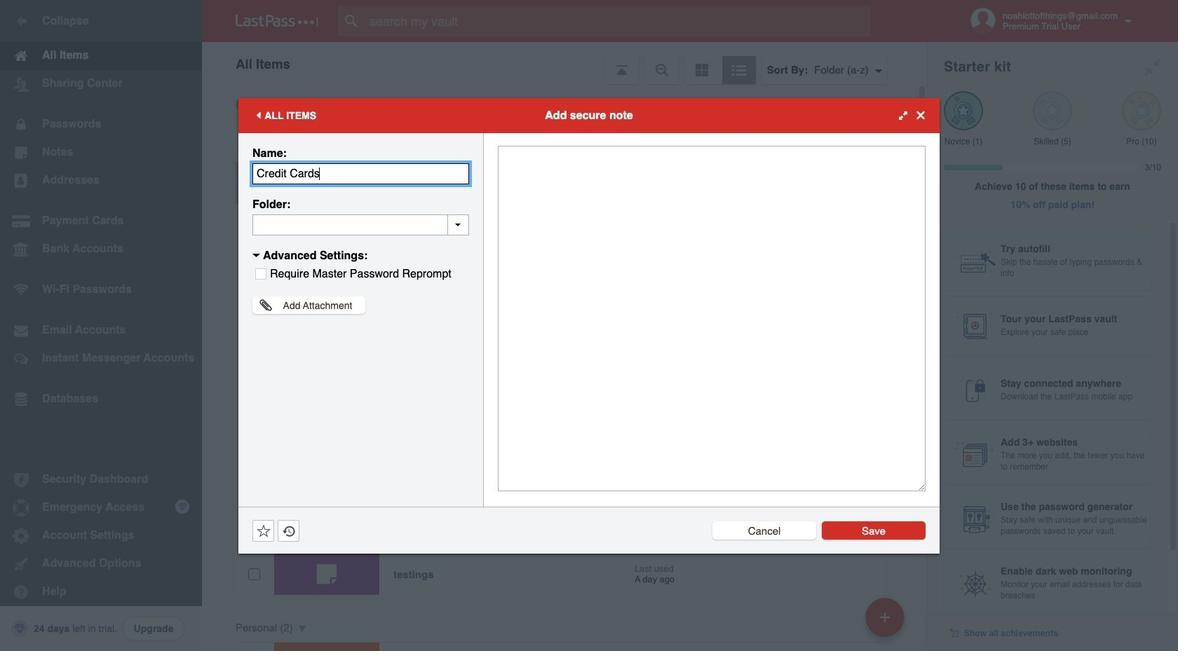 Task type: locate. For each thing, give the bounding box(es) containing it.
search my vault text field
[[338, 6, 899, 36]]

dialog
[[239, 98, 940, 554]]

vault options navigation
[[202, 42, 928, 84]]

None text field
[[253, 163, 469, 184], [253, 214, 469, 235], [253, 163, 469, 184], [253, 214, 469, 235]]

None text field
[[498, 146, 926, 492]]

new item image
[[881, 613, 890, 623]]

Search search field
[[338, 6, 899, 36]]



Task type: describe. For each thing, give the bounding box(es) containing it.
new item navigation
[[861, 594, 914, 652]]

lastpass image
[[236, 15, 319, 27]]

main navigation navigation
[[0, 0, 202, 652]]



